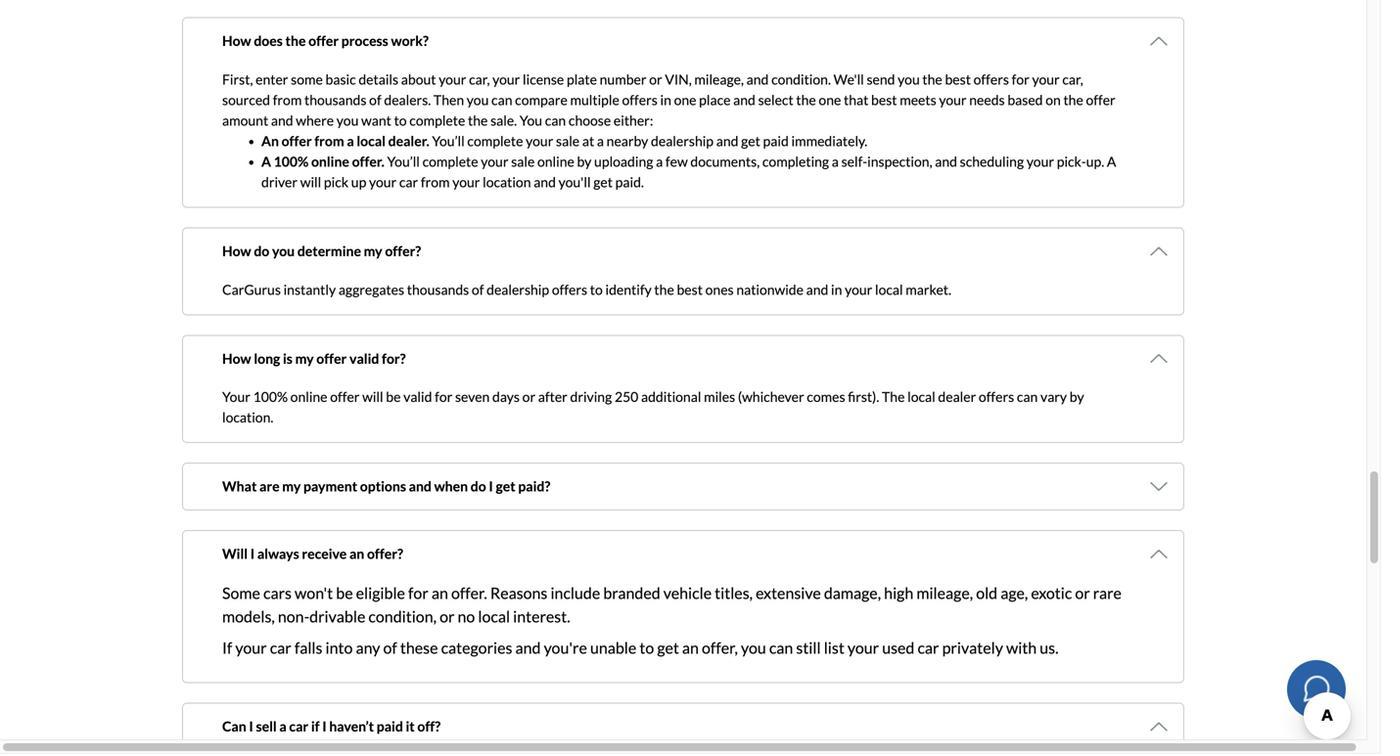 Task type: locate. For each thing, give the bounding box(es) containing it.
2 funds from the left
[[641, 599, 674, 616]]

a right laws,
[[386, 687, 394, 706]]

2 deposit from the left
[[1079, 578, 1123, 595]]

2 selling from the top
[[222, 640, 269, 659]]

0 horizontal spatial few
[[548, 578, 571, 595]]

high
[[884, 584, 914, 603]]

paid right haven't
[[377, 719, 403, 735]]

online down an offer from a local dealer. you'll complete your sale at a nearby dealership and get paid immediately.
[[537, 153, 575, 170]]

at
[[582, 133, 594, 149]]

way
[[835, 537, 859, 554]]

how left long
[[222, 350, 251, 367]]

0 vertical spatial payment
[[303, 478, 357, 495]]

0 vertical spatial mileage,
[[695, 71, 744, 88]]

or inside first, enter some basic details about your car, your license plate number or vin, mileage, and condition. we'll send you the best offers for your car, sourced from thousands of dealers. then you can compare multiple offers in one place and select the one that best meets your needs based on the offer amount and where you want to complete the sale. you can choose either:
[[649, 71, 662, 88]]

in down "vin,"
[[660, 92, 671, 108]]

2 vertical spatial you'll
[[993, 537, 1026, 554]]

either:
[[614, 112, 653, 129]]

details
[[359, 71, 399, 88]]

1 selling from the top
[[222, 517, 263, 533]]

1 horizontal spatial one
[[674, 92, 697, 108]]

0 horizontal spatial before
[[510, 599, 550, 616]]

online inside your 100% online offer will be valid for seven days or after driving 250 additional miles (whichever comes first). the local dealer offers can vary by location.
[[290, 389, 328, 405]]

banks
[[1010, 578, 1045, 595]]

0 vertical spatial thousands
[[304, 92, 367, 108]]

complete inside first, enter some basic details about your car, your license plate number or vin, mileage, and condition. we'll send you the best offers for your car, sourced from thousands of dealers. then you can compare multiple offers in one place and select the one that best meets your needs based on the offer amount and where you want to complete the sale. you can choose either:
[[410, 112, 465, 129]]

0 horizontal spatial by
[[577, 153, 592, 170]]

valid down for?
[[404, 389, 432, 405]]

taxes,
[[1027, 640, 1066, 659]]

will up applying at the left
[[463, 640, 487, 659]]

uploading
[[594, 153, 653, 170]]

save down value
[[573, 687, 603, 706]]

how
[[222, 33, 251, 49], [222, 243, 251, 259], [222, 350, 251, 367]]

long
[[254, 350, 280, 367]]

if your car falls into any of these categories and you're unable to get an offer, you can still list your used car privately with us.
[[222, 639, 1059, 658]]

0 horizontal spatial you'll
[[387, 153, 420, 170]]

0 horizontal spatial deposit
[[824, 578, 869, 595]]

few inside you'll complete your sale online by uploading a few documents, completing a self-inspection, and scheduling your pick-up. a driver will pick up your car from your location and you'll get paid.
[[666, 153, 688, 170]]

for inside some cars won't be eligible for an offer. reasons include branded vehicle titles, extensive damage, high mileage, old age, exotic or rare models, non-drivable condition, or no local interest.
[[408, 584, 429, 603]]

0 horizontal spatial from
[[273, 92, 302, 108]]

2 how from the top
[[222, 243, 251, 259]]

100% up location.
[[253, 389, 288, 405]]

2 vertical spatial 100%
[[266, 517, 300, 533]]

branded
[[603, 584, 661, 603]]

how for how long is my offer valid for?
[[222, 350, 251, 367]]

documents,
[[691, 153, 760, 170]]

paid
[[763, 133, 789, 149], [377, 719, 403, 735]]

payment up check.
[[261, 558, 314, 575]]

sale left at
[[556, 133, 580, 149]]

1 vertical spatial an
[[432, 584, 448, 603]]

1 horizontal spatial dealership
[[651, 133, 714, 149]]

you'll inside selling 100% online. you have two payment options: bank transfer. link your bank account through our secure portal for the fastest, most hassle-free way to receive your funds. you'll receive payment in one to three business days. check. request a check and you'll have to wait a few hours for it to be activated before you can deposit it on pick-up day. some banks have deposit limits and may hold funds for several days before depositing the funds into your account.
[[429, 578, 461, 595]]

valid
[[349, 350, 379, 367], [404, 389, 432, 405]]

tax.
[[828, 687, 853, 706]]

check.
[[261, 578, 302, 595]]

payment
[[303, 478, 357, 495], [429, 517, 482, 533], [261, 558, 314, 575]]

1 vertical spatial dealership
[[487, 281, 549, 298]]

before up account.
[[733, 578, 773, 595]]

location
[[483, 174, 531, 190]]

what are my payment options and when do i get paid?
[[222, 478, 550, 495]]

1 vertical spatial complete
[[467, 133, 523, 149]]

1 horizontal spatial dealer
[[938, 389, 976, 405]]

2 horizontal spatial have
[[1048, 578, 1076, 595]]

depositing
[[553, 599, 616, 616]]

best
[[945, 71, 971, 88], [871, 92, 897, 108], [677, 281, 703, 298]]

2 horizontal spatial an
[[682, 639, 699, 658]]

before down 'wait'
[[510, 599, 550, 616]]

amount
[[222, 112, 268, 129]]

1 horizontal spatial by
[[1070, 389, 1084, 405]]

1 horizontal spatial thousands
[[407, 281, 469, 298]]

1 vertical spatial valid
[[404, 389, 432, 405]]

your left location
[[453, 174, 480, 190]]

1 how from the top
[[222, 33, 251, 49]]

3 how from the top
[[222, 350, 251, 367]]

1 vertical spatial sale
[[511, 153, 535, 170]]

complete inside you'll complete your sale online by uploading a few documents, completing a self-inspection, and scheduling your pick-up. a driver will pick up your car from your location and you'll get paid.
[[423, 153, 478, 170]]

offers inside your 100% online offer will be valid for seven days or after driving 250 additional miles (whichever comes first). the local dealer offers can vary by location.
[[979, 389, 1014, 405]]

free
[[808, 537, 832, 554]]

and up decrease at right
[[867, 640, 893, 659]]

an down business at the left
[[432, 584, 448, 603]]

value
[[588, 664, 625, 683]]

offer? for how do you determine my offer?
[[385, 243, 421, 259]]

local
[[357, 133, 386, 149], [875, 281, 903, 298], [908, 389, 936, 405], [478, 608, 510, 627], [301, 640, 334, 659]]

1 deposit from the left
[[824, 578, 869, 595]]

in left value
[[573, 664, 585, 683]]

0 vertical spatial trade-
[[530, 664, 573, 683]]

0 horizontal spatial receive
[[302, 546, 347, 562]]

i
[[489, 478, 493, 495], [250, 546, 255, 562], [249, 719, 253, 735], [322, 719, 327, 735]]

0 horizontal spatial it
[[406, 719, 415, 735]]

(whichever
[[738, 389, 804, 405]]

a right up.
[[1107, 153, 1117, 170]]

scheduling
[[960, 153, 1024, 170]]

0 horizontal spatial will
[[300, 174, 321, 190]]

selling 100% online. you have two payment options: bank transfer. link your bank account through our secure portal for the fastest, most hassle-free way to receive your funds. you'll receive payment in one to three business days. check. request a check and you'll have to wait a few hours for it to be activated before you can deposit it on pick-up day. some banks have deposit limits and may hold funds for several days before depositing the funds into your account.
[[222, 517, 1123, 616]]

and right pay
[[515, 639, 541, 658]]

0 horizontal spatial sale
[[511, 153, 535, 170]]

thousands
[[304, 92, 367, 108], [407, 281, 469, 298], [634, 687, 705, 706]]

dealer.
[[388, 133, 429, 149], [337, 640, 384, 659]]

local right first).
[[908, 389, 936, 405]]

the right the based
[[1064, 92, 1084, 108]]

tax
[[325, 687, 346, 706]]

do right when on the bottom
[[471, 478, 486, 495]]

2 a from the left
[[1107, 153, 1117, 170]]

models,
[[222, 608, 275, 627]]

haven't
[[329, 719, 374, 735]]

offer? up check
[[367, 546, 403, 562]]

online up pick
[[311, 153, 349, 170]]

these
[[400, 639, 438, 658]]

funds up "if your car falls into any of these categories and you're unable to get an offer, you can still list your used car privately with us."
[[641, 599, 674, 616]]

depending
[[1045, 664, 1120, 683]]

for up the based
[[1012, 71, 1030, 88]]

applying
[[435, 664, 493, 683]]

1 horizontal spatial you'll
[[559, 174, 591, 190]]

2 car, from the left
[[1063, 71, 1083, 88]]

some up models,
[[222, 584, 260, 603]]

1 vertical spatial you'll
[[429, 578, 461, 595]]

1 horizontal spatial pick-
[[1057, 153, 1086, 170]]

be left activated
[[657, 578, 672, 595]]

0 vertical spatial you'll
[[559, 174, 591, 190]]

for left seven
[[435, 389, 453, 405]]

with
[[1006, 639, 1037, 658]]

want
[[361, 112, 391, 129]]

open chat window image
[[1301, 674, 1333, 705]]

link
[[348, 537, 373, 554]]

offers left identify
[[552, 281, 588, 298]]

0 horizontal spatial you
[[347, 517, 370, 533]]

can inside the dealer will pay you on the spot. to increase your purchasing power and potentially save on taxes, consider trading in your car. by applying your trade-in value to your down payment, you can decrease or even eliminate it. depending on your state's tax laws, a trade-in could potentially save you thousands of dollars in sales tax.
[[816, 664, 840, 683]]

will
[[300, 174, 321, 190], [362, 389, 383, 405], [463, 640, 487, 659]]

bank
[[406, 537, 435, 554]]

1 vertical spatial days
[[480, 599, 508, 616]]

0 horizontal spatial dealer
[[416, 640, 460, 659]]

your up location
[[481, 153, 509, 170]]

0 horizontal spatial be
[[336, 584, 353, 603]]

to
[[394, 112, 407, 129], [590, 281, 603, 298], [862, 537, 874, 554], [355, 558, 368, 575], [495, 578, 507, 595], [642, 578, 655, 595], [640, 639, 654, 658], [272, 640, 287, 659], [628, 664, 643, 683]]

some
[[974, 578, 1007, 595], [222, 584, 260, 603]]

0 horizontal spatial dealership
[[487, 281, 549, 298]]

one left that on the right top
[[819, 92, 841, 108]]

thousands right aggregates
[[407, 281, 469, 298]]

have
[[372, 517, 401, 533], [464, 578, 492, 595], [1048, 578, 1076, 595]]

have right the banks
[[1048, 578, 1076, 595]]

it left high
[[871, 578, 880, 595]]

choose
[[569, 112, 611, 129]]

2 vertical spatial best
[[677, 281, 703, 298]]

100% inside selling 100% online. you have two payment options: bank transfer. link your bank account through our secure portal for the fastest, most hassle-free way to receive your funds. you'll receive payment in one to three business days. check. request a check and you'll have to wait a few hours for it to be activated before you can deposit it on pick-up day. some banks have deposit limits and may hold funds for several days before depositing the funds into your account.
[[266, 517, 300, 533]]

2 vertical spatial my
[[282, 478, 301, 495]]

0 horizontal spatial paid
[[377, 719, 403, 735]]

1 horizontal spatial mileage,
[[917, 584, 973, 603]]

be inside selling 100% online. you have two payment options: bank transfer. link your bank account through our secure portal for the fastest, most hassle-free way to receive your funds. you'll receive payment in one to three business days. check. request a check and you'll have to wait a few hours for it to be activated before you can deposit it on pick-up day. some banks have deposit limits and may hold funds for several days before depositing the funds into your account.
[[657, 578, 672, 595]]

offers
[[974, 71, 1009, 88], [622, 92, 658, 108], [552, 281, 588, 298], [979, 389, 1014, 405]]

offer? for will i always receive an offer?
[[367, 546, 403, 562]]

you'll
[[432, 133, 465, 149], [387, 153, 420, 170], [993, 537, 1026, 554]]

the right does
[[285, 33, 306, 49]]

fastest,
[[687, 537, 731, 554]]

valid inside your 100% online offer will be valid for seven days or after driving 250 additional miles (whichever comes first). the local dealer offers can vary by location.
[[404, 389, 432, 405]]

1 horizontal spatial save
[[973, 640, 1003, 659]]

1 horizontal spatial dealer.
[[388, 133, 429, 149]]

on right the based
[[1046, 92, 1061, 108]]

two
[[403, 517, 427, 533]]

1 horizontal spatial funds
[[641, 599, 674, 616]]

250
[[615, 389, 639, 405]]

0 horizontal spatial trade-
[[397, 687, 439, 706]]

how for how does the offer process work?
[[222, 33, 251, 49]]

0 horizontal spatial mileage,
[[695, 71, 744, 88]]

your
[[222, 389, 251, 405]]

my right is
[[295, 350, 314, 367]]

1 horizontal spatial you
[[520, 112, 542, 129]]

how left does
[[222, 33, 251, 49]]

1 horizontal spatial a
[[1107, 153, 1117, 170]]

if
[[222, 639, 232, 658]]

instantly
[[284, 281, 336, 298]]

deposit down way
[[824, 578, 869, 595]]

pick- inside selling 100% online. you have two payment options: bank transfer. link your bank account through our secure portal for the fastest, most hassle-free way to receive your funds. you'll receive payment in one to three business days. check. request a check and you'll have to wait a few hours for it to be activated before you can deposit it on pick-up day. some banks have deposit limits and may hold funds for several days before depositing the funds into your account.
[[901, 578, 930, 595]]

to left vehicle in the bottom of the page
[[642, 578, 655, 595]]

1 horizontal spatial an
[[432, 584, 448, 603]]

a inside you'll complete your sale online by uploading a few documents, completing a self-inspection, and scheduling your pick-up. a driver will pick up your car from your location and you'll get paid.
[[1107, 153, 1117, 170]]

1 horizontal spatial some
[[974, 578, 1007, 595]]

up left the day.
[[930, 578, 945, 595]]

offer. down the want
[[352, 153, 385, 170]]

online for offer
[[290, 389, 328, 405]]

selling for selling to a local dealer.
[[222, 640, 269, 659]]

1 vertical spatial by
[[1070, 389, 1084, 405]]

a up the trading in the left of the page
[[290, 640, 298, 659]]

100% inside your 100% online offer will be valid for seven days or after driving 250 additional miles (whichever comes first). the local dealer offers can vary by location.
[[253, 389, 288, 405]]

and right the place in the right top of the page
[[733, 92, 756, 108]]

into
[[677, 599, 701, 616], [326, 639, 353, 658]]

your up laws,
[[352, 664, 384, 683]]

trade- down you're
[[530, 664, 573, 683]]

0 vertical spatial up
[[351, 174, 366, 190]]

you're
[[544, 639, 587, 658]]

into left any
[[326, 639, 353, 658]]

selling inside selling 100% online. you have two payment options: bank transfer. link your bank account through our secure portal for the fastest, most hassle-free way to receive your funds. you'll receive payment in one to three business days. check. request a check and you'll have to wait a few hours for it to be activated before you can deposit it on pick-up day. some banks have deposit limits and may hold funds for several days before depositing the funds into your account.
[[222, 517, 263, 533]]

laws,
[[349, 687, 383, 706]]

online inside you'll complete your sale online by uploading a few documents, completing a self-inspection, and scheduling your pick-up. a driver will pick up your car from your location and you'll get paid.
[[537, 153, 575, 170]]

on right damage,
[[883, 578, 898, 595]]

1 vertical spatial the
[[387, 640, 413, 659]]

you up meets
[[898, 71, 920, 88]]

1 horizontal spatial from
[[315, 133, 344, 149]]

trade-
[[530, 664, 573, 683], [397, 687, 439, 706]]

0 horizontal spatial dealer.
[[337, 640, 384, 659]]

age,
[[1001, 584, 1028, 603]]

0 vertical spatial my
[[364, 243, 382, 259]]

by inside you'll complete your sale online by uploading a few documents, completing a self-inspection, and scheduling your pick-up. a driver will pick up your car from your location and you'll get paid.
[[577, 153, 592, 170]]

thousands inside the dealer will pay you on the spot. to increase your purchasing power and potentially save on taxes, consider trading in your car. by applying your trade-in value to your down payment, you can decrease or even eliminate it. depending on your state's tax laws, a trade-in could potentially save you thousands of dollars in sales tax.
[[634, 687, 705, 706]]

deposit right exotic
[[1079, 578, 1123, 595]]

0 horizontal spatial up
[[351, 174, 366, 190]]

1 funds from the left
[[378, 599, 412, 616]]

0 horizontal spatial some
[[222, 584, 260, 603]]

payment up account
[[429, 517, 482, 533]]

0 horizontal spatial car,
[[469, 71, 490, 88]]

list
[[824, 639, 845, 658]]

an left three at the bottom left of page
[[349, 546, 364, 562]]

always
[[257, 546, 299, 562]]

in left sales
[[775, 687, 788, 706]]

0 horizontal spatial into
[[326, 639, 353, 658]]

the up meets
[[923, 71, 943, 88]]

driver
[[261, 174, 298, 190]]

by right vary
[[1070, 389, 1084, 405]]

1 vertical spatial from
[[315, 133, 344, 149]]

1 vertical spatial selling
[[222, 640, 269, 659]]

your left license
[[493, 71, 520, 88]]

1 vertical spatial you
[[347, 517, 370, 533]]

1 horizontal spatial potentially
[[896, 640, 970, 659]]

compare
[[515, 92, 568, 108]]

valid left for?
[[349, 350, 379, 367]]

selling up consider
[[222, 640, 269, 659]]

completing
[[763, 153, 829, 170]]

selling for selling 100% online. you have two payment options: bank transfer. link your bank account through our secure portal for the fastest, most hassle-free way to receive your funds. you'll receive payment in one to three business days. check. request a check and you'll have to wait a few hours for it to be activated before you can deposit it on pick-up day. some banks have deposit limits and may hold funds for several days before depositing the funds into your account.
[[222, 517, 263, 533]]

you'll up several
[[429, 578, 461, 595]]

power
[[821, 640, 864, 659]]

options:
[[484, 517, 533, 533]]

my right are on the left bottom
[[282, 478, 301, 495]]

and inside the dealer will pay you on the spot. to increase your purchasing power and potentially save on taxes, consider trading in your car. by applying your trade-in value to your down payment, you can decrease or even eliminate it. depending on your state's tax laws, a trade-in could potentially save you thousands of dollars in sales tax.
[[867, 640, 893, 659]]

receive down online.
[[302, 546, 347, 562]]

self-
[[842, 153, 868, 170]]

titles,
[[715, 584, 753, 603]]

then
[[434, 92, 464, 108]]

2 vertical spatial from
[[421, 174, 450, 190]]

in up "tax"
[[336, 664, 349, 683]]

condition.
[[772, 71, 831, 88]]

1 horizontal spatial the
[[882, 389, 905, 405]]

will
[[222, 546, 248, 562]]

0 horizontal spatial funds
[[378, 599, 412, 616]]

mileage, inside first, enter some basic details about your car, your license plate number or vin, mileage, and condition. we'll send you the best offers for your car, sourced from thousands of dealers. then you can compare multiple offers in one place and select the one that best meets your needs based on the offer amount and where you want to complete the sale. you can choose either:
[[695, 71, 744, 88]]

0 horizontal spatial an
[[349, 546, 364, 562]]

to left 'falls'
[[272, 640, 287, 659]]

to inside the dealer will pay you on the spot. to increase your purchasing power and potentially save on taxes, consider trading in your car. by applying your trade-in value to your down payment, you can decrease or even eliminate it. depending on your state's tax laws, a trade-in could potentially save you thousands of dollars in sales tax.
[[628, 664, 643, 683]]

your down activated
[[703, 599, 731, 616]]

enter
[[256, 71, 288, 88]]

your right the scheduling
[[1027, 153, 1054, 170]]

about
[[401, 71, 436, 88]]

1 horizontal spatial trade-
[[530, 664, 573, 683]]

few
[[666, 153, 688, 170], [548, 578, 571, 595]]

receive
[[877, 537, 921, 554], [1028, 537, 1072, 554], [302, 546, 347, 562]]

1 horizontal spatial be
[[386, 389, 401, 405]]

the up "if your car falls into any of these categories and you're unable to get an offer, you can still list your used car privately with us."
[[618, 599, 638, 616]]

offer.
[[352, 153, 385, 170], [451, 584, 487, 603]]

on inside selling 100% online. you have two payment options: bank transfer. link your bank account through our secure portal for the fastest, most hassle-free way to receive your funds. you'll receive payment in one to three business days. check. request a check and you'll have to wait a few hours for it to be activated before you can deposit it on pick-up day. some banks have deposit limits and may hold funds for several days before depositing the funds into your account.
[[883, 578, 898, 595]]

dealer inside your 100% online offer will be valid for seven days or after driving 250 additional miles (whichever comes first). the local dealer offers can vary by location.
[[938, 389, 976, 405]]

and left when on the bottom
[[409, 478, 432, 495]]

0 vertical spatial pick-
[[1057, 153, 1086, 170]]

my up aggregates
[[364, 243, 382, 259]]

can
[[222, 719, 246, 735]]

1 horizontal spatial valid
[[404, 389, 432, 405]]

0 vertical spatial days
[[492, 389, 520, 405]]

days.
[[460, 558, 490, 575]]

will inside the dealer will pay you on the spot. to increase your purchasing power and potentially save on taxes, consider trading in your car. by applying your trade-in value to your down payment, you can decrease or even eliminate it. depending on your state's tax laws, a trade-in could potentially save you thousands of dollars in sales tax.
[[463, 640, 487, 659]]

1 vertical spatial offer?
[[367, 546, 403, 562]]

we'll
[[834, 71, 864, 88]]

may
[[322, 599, 347, 616]]

1 vertical spatial pick-
[[901, 578, 930, 595]]

0 vertical spatial by
[[577, 153, 592, 170]]

2 horizontal spatial will
[[463, 640, 487, 659]]

1 vertical spatial do
[[471, 478, 486, 495]]

2 vertical spatial how
[[222, 350, 251, 367]]

1 vertical spatial save
[[573, 687, 603, 706]]

paid up "completing"
[[763, 133, 789, 149]]

offer right an
[[282, 133, 312, 149]]

for up condition,
[[408, 584, 429, 603]]

0 horizontal spatial valid
[[349, 350, 379, 367]]

0 horizontal spatial offer.
[[352, 153, 385, 170]]

you'll down then on the top of page
[[432, 133, 465, 149]]

sell
[[256, 719, 277, 735]]

1 car, from the left
[[469, 71, 490, 88]]

a inside the dealer will pay you on the spot. to increase your purchasing power and potentially save on taxes, consider trading in your car. by applying your trade-in value to your down payment, you can decrease or even eliminate it. depending on your state's tax laws, a trade-in could potentially save you thousands of dollars in sales tax.
[[386, 687, 394, 706]]

from inside you'll complete your sale online by uploading a few documents, completing a self-inspection, and scheduling your pick-up. a driver will pick up your car from your location and you'll get paid.
[[421, 174, 450, 190]]

how does the offer process work?
[[222, 33, 429, 49]]

0 vertical spatial the
[[882, 389, 905, 405]]

0 vertical spatial dealer
[[938, 389, 976, 405]]

exotic
[[1031, 584, 1072, 603]]

1 vertical spatial offer.
[[451, 584, 487, 603]]

best left ones
[[677, 281, 703, 298]]

1 horizontal spatial before
[[733, 578, 773, 595]]

cargurus instantly aggregates thousands of dealership offers to identify the best ones nationwide and in your local market.
[[222, 281, 952, 298]]

or
[[649, 71, 662, 88], [522, 389, 536, 405], [1075, 584, 1090, 603], [440, 608, 455, 627], [908, 664, 923, 683]]

selling up will
[[222, 517, 263, 533]]

one down "vin,"
[[674, 92, 697, 108]]

that
[[844, 92, 869, 108]]

ones
[[706, 281, 734, 298]]

0 vertical spatial best
[[945, 71, 971, 88]]

100% for a
[[274, 153, 309, 170]]

100% up driver
[[274, 153, 309, 170]]

offers left vary
[[979, 389, 1014, 405]]

thousands down down
[[634, 687, 705, 706]]

have down days.
[[464, 578, 492, 595]]

potentially down pay
[[496, 687, 570, 706]]

can left vary
[[1017, 389, 1038, 405]]

0 vertical spatial 100%
[[274, 153, 309, 170]]

funds.
[[954, 537, 990, 554]]



Task type: vqa. For each thing, say whether or not it's contained in the screenshot.
Toyota of Seattle 'image'
no



Task type: describe. For each thing, give the bounding box(es) containing it.
a 100% online offer.
[[261, 153, 385, 170]]

for left several
[[415, 599, 432, 616]]

eligible
[[356, 584, 405, 603]]

offer right is
[[317, 350, 347, 367]]

offer left process
[[309, 33, 339, 49]]

will inside you'll complete your sale online by uploading a few documents, completing a self-inspection, and scheduling your pick-up. a driver will pick up your car from your location and you'll get paid.
[[300, 174, 321, 190]]

you'll inside selling 100% online. you have two payment options: bank transfer. link your bank account through our secure portal for the fastest, most hassle-free way to receive your funds. you'll receive payment in one to three business days. check. request a check and you'll have to wait a few hours for it to be activated before you can deposit it on pick-up day. some banks have deposit limits and may hold funds for several days before depositing the funds into your account.
[[993, 537, 1026, 554]]

request
[[305, 578, 354, 595]]

offers up either:
[[622, 92, 658, 108]]

1 horizontal spatial receive
[[877, 537, 921, 554]]

1 horizontal spatial have
[[464, 578, 492, 595]]

dealers.
[[384, 92, 431, 108]]

the dealer will pay you on the spot. to increase your purchasing power and potentially save on taxes, consider trading in your car. by applying your trade-in value to your down payment, you can decrease or even eliminate it. depending on your state's tax laws, a trade-in could potentially save you thousands of dollars in sales tax.
[[222, 640, 1120, 706]]

no
[[458, 608, 475, 627]]

you left the want
[[337, 112, 359, 129]]

you inside first, enter some basic details about your car, your license plate number or vin, mileage, and condition. we'll send you the best offers for your car, sourced from thousands of dealers. then you can compare multiple offers in one place and select the one that best meets your needs based on the offer amount and where you want to complete the sale. you can choose either:
[[520, 112, 542, 129]]

for right hours
[[610, 578, 628, 595]]

your up the based
[[1032, 71, 1060, 88]]

your down pay
[[496, 664, 527, 683]]

offers up needs
[[974, 71, 1009, 88]]

for right portal
[[644, 537, 662, 554]]

in left could
[[439, 687, 452, 706]]

your down increase
[[646, 664, 677, 683]]

up inside selling 100% online. you have two payment options: bank transfer. link your bank account through our secure portal for the fastest, most hassle-free way to receive your funds. you'll receive payment in one to three business days. check. request a check and you'll have to wait a few hours for it to be activated before you can deposit it on pick-up day. some banks have deposit limits and may hold funds for several days before depositing the funds into your account.
[[930, 578, 945, 595]]

immediately.
[[792, 133, 868, 149]]

sales
[[791, 687, 825, 706]]

1 vertical spatial paid
[[377, 719, 403, 735]]

needs
[[969, 92, 1005, 108]]

your right pick
[[369, 174, 397, 190]]

condition,
[[369, 608, 437, 627]]

local left 'market.'
[[875, 281, 903, 298]]

an inside some cars won't be eligible for an offer. reasons include branded vehicle titles, extensive damage, high mileage, old age, exotic or rare models, non-drivable condition, or no local interest.
[[432, 584, 448, 603]]

number
[[600, 71, 647, 88]]

local inside your 100% online offer will be valid for seven days or after driving 250 additional miles (whichever comes first). the local dealer offers can vary by location.
[[908, 389, 936, 405]]

account
[[438, 537, 486, 554]]

you inside selling 100% online. you have two payment options: bank transfer. link your bank account through our secure portal for the fastest, most hassle-free way to receive your funds. you'll receive payment in one to three business days. check. request a check and you'll have to wait a few hours for it to be activated before you can deposit it on pick-up day. some banks have deposit limits and may hold funds for several days before depositing the funds into your account.
[[776, 578, 798, 595]]

you inside selling 100% online. you have two payment options: bank transfer. link your bank account through our secure portal for the fastest, most hassle-free way to receive your funds. you'll receive payment in one to three business days. check. request a check and you'll have to wait a few hours for it to be activated before you can deposit it on pick-up day. some banks have deposit limits and may hold funds for several days before depositing the funds into your account.
[[347, 517, 370, 533]]

decrease
[[843, 664, 905, 683]]

1 vertical spatial into
[[326, 639, 353, 658]]

an
[[261, 133, 279, 149]]

2 horizontal spatial receive
[[1028, 537, 1072, 554]]

offer inside your 100% online offer will be valid for seven days or after driving 250 additional miles (whichever comes first). the local dealer offers can vary by location.
[[330, 389, 360, 405]]

1 horizontal spatial sale
[[556, 133, 580, 149]]

options
[[360, 478, 406, 495]]

you right pay
[[517, 640, 542, 659]]

100% for selling
[[266, 517, 300, 533]]

plate
[[567, 71, 597, 88]]

or inside your 100% online offer will be valid for seven days or after driving 250 additional miles (whichever comes first). the local dealer offers can vary by location.
[[522, 389, 536, 405]]

your left funds.
[[924, 537, 951, 554]]

hours
[[573, 578, 608, 595]]

and up an
[[271, 112, 293, 129]]

or left no
[[440, 608, 455, 627]]

on down "interest."
[[545, 640, 563, 659]]

0 vertical spatial dealer.
[[388, 133, 429, 149]]

your up then on the top of page
[[439, 71, 466, 88]]

one inside selling 100% online. you have two payment options: bank transfer. link your bank account through our secure portal for the fastest, most hassle-free way to receive your funds. you'll receive payment in one to three business days. check. request a check and you'll have to wait a few hours for it to be activated before you can deposit it on pick-up day. some banks have deposit limits and may hold funds for several days before depositing the funds into your account.
[[330, 558, 353, 575]]

dealer inside the dealer will pay you on the spot. to increase your purchasing power and potentially save on taxes, consider trading in your car. by applying your trade-in value to your down payment, you can decrease or even eliminate it. depending on your state's tax laws, a trade-in could potentially save you thousands of dollars in sales tax.
[[416, 640, 460, 659]]

sale.
[[491, 112, 517, 129]]

can inside your 100% online offer will be valid for seven days or after driving 250 additional miles (whichever comes first). the local dealer offers can vary by location.
[[1017, 389, 1038, 405]]

on up can
[[222, 687, 240, 706]]

how long is my offer valid for?
[[222, 350, 406, 367]]

in inside first, enter some basic details about your car, your license plate number or vin, mileage, and condition. we'll send you the best offers for your car, sourced from thousands of dealers. then you can compare multiple offers in one place and select the one that best meets your needs based on the offer amount and where you want to complete the sale. you can choose either:
[[660, 92, 671, 108]]

and left the scheduling
[[935, 153, 957, 170]]

what
[[222, 478, 257, 495]]

your up three at the bottom left of page
[[376, 537, 403, 554]]

to left identify
[[590, 281, 603, 298]]

get up documents, at the top of the page
[[741, 133, 761, 149]]

the down condition.
[[796, 92, 816, 108]]

into inside selling 100% online. you have two payment options: bank transfer. link your bank account through our secure portal for the fastest, most hassle-free way to receive your funds. you'll receive payment in one to three business days. check. request a check and you'll have to wait a few hours for it to be activated before you can deposit it on pick-up day. some banks have deposit limits and may hold funds for several days before depositing the funds into your account.
[[677, 599, 701, 616]]

your left 'market.'
[[845, 281, 873, 298]]

car.
[[387, 664, 411, 683]]

by inside your 100% online offer will be valid for seven days or after driving 250 additional miles (whichever comes first). the local dealer offers can vary by location.
[[1070, 389, 1084, 405]]

your up decrease at right
[[848, 639, 879, 658]]

a right at
[[597, 133, 604, 149]]

pick- inside you'll complete your sale online by uploading a few documents, completing a self-inspection, and scheduling your pick-up. a driver will pick up your car from your location and you'll get paid.
[[1057, 153, 1086, 170]]

0 horizontal spatial have
[[372, 517, 401, 533]]

still
[[796, 639, 821, 658]]

state's
[[277, 687, 322, 706]]

nationwide
[[737, 281, 804, 298]]

and up select
[[747, 71, 769, 88]]

will i always receive an offer?
[[222, 546, 403, 562]]

the inside the dealer will pay you on the spot. to increase your purchasing power and potentially save on taxes, consider trading in your car. by applying your trade-in value to your down payment, you can decrease or even eliminate it. depending on your state's tax laws, a trade-in could potentially save you thousands of dollars in sales tax.
[[566, 640, 589, 659]]

a right the 'sell'
[[279, 719, 287, 735]]

i left the 'sell'
[[249, 719, 253, 735]]

unable
[[590, 639, 637, 658]]

1 vertical spatial best
[[871, 92, 897, 108]]

to right way
[[862, 537, 874, 554]]

a right 'wait'
[[539, 578, 546, 595]]

0 vertical spatial before
[[733, 578, 773, 595]]

be inside your 100% online offer will be valid for seven days or after driving 250 additional miles (whichever comes first). the local dealer offers can vary by location.
[[386, 389, 401, 405]]

a right uploading
[[656, 153, 663, 170]]

our
[[539, 537, 560, 554]]

of inside the dealer will pay you on the spot. to increase your purchasing power and potentially save on taxes, consider trading in your car. by applying your trade-in value to your down payment, you can decrease or even eliminate it. depending on your state's tax laws, a trade-in could potentially save you thousands of dollars in sales tax.
[[708, 687, 722, 706]]

car inside you'll complete your sale online by uploading a few documents, completing a self-inspection, and scheduling your pick-up. a driver will pick up your car from your location and you'll get paid.
[[399, 174, 418, 190]]

your left needs
[[939, 92, 967, 108]]

and up documents, at the top of the page
[[716, 133, 739, 149]]

market.
[[906, 281, 952, 298]]

local down the want
[[357, 133, 386, 149]]

vin,
[[665, 71, 692, 88]]

1 vertical spatial before
[[510, 599, 550, 616]]

selling to a local dealer.
[[222, 640, 384, 659]]

for inside first, enter some basic details about your car, your license plate number or vin, mileage, and condition. we'll send you the best offers for your car, sourced from thousands of dealers. then you can compare multiple offers in one place and select the one that best meets your needs based on the offer amount and where you want to complete the sale. you can choose either:
[[1012, 71, 1030, 88]]

can left 'still'
[[769, 639, 793, 658]]

a left self-
[[832, 153, 839, 170]]

first, enter some basic details about your car, your license plate number or vin, mileage, and condition. we'll send you the best offers for your car, sourced from thousands of dealers. then you can compare multiple offers in one place and select the one that best meets your needs based on the offer amount and where you want to complete the sale. you can choose either:
[[222, 71, 1116, 129]]

car up the even
[[918, 639, 939, 658]]

multiple
[[570, 92, 620, 108]]

1 vertical spatial my
[[295, 350, 314, 367]]

in inside selling 100% online. you have two payment options: bank transfer. link your bank account through our secure portal for the fastest, most hassle-free way to receive your funds. you'll receive payment in one to three business days. check. request a check and you'll have to wait a few hours for it to be activated before you can deposit it on pick-up day. some banks have deposit limits and may hold funds for several days before depositing the funds into your account.
[[317, 558, 328, 575]]

through
[[488, 537, 536, 554]]

the left "fastest,"
[[664, 537, 684, 554]]

even
[[926, 664, 959, 683]]

i right when on the bottom
[[489, 478, 493, 495]]

offer. inside some cars won't be eligible for an offer. reasons include branded vehicle titles, extensive damage, high mileage, old age, exotic or rare models, non-drivable condition, or no local interest.
[[451, 584, 487, 603]]

offer inside first, enter some basic details about your car, your license plate number or vin, mileage, and condition. we'll send you the best offers for your car, sourced from thousands of dealers. then you can compare multiple offers in one place and select the one that best meets your needs based on the offer amount and where you want to complete the sale. you can choose either:
[[1086, 92, 1116, 108]]

when
[[434, 478, 468, 495]]

0 vertical spatial valid
[[349, 350, 379, 367]]

in right nationwide
[[831, 281, 842, 298]]

0 horizontal spatial potentially
[[496, 687, 570, 706]]

2 horizontal spatial best
[[945, 71, 971, 88]]

to inside first, enter some basic details about your car, your license plate number or vin, mileage, and condition. we'll send you the best offers for your car, sourced from thousands of dealers. then you can compare multiple offers in one place and select the one that best meets your needs based on the offer amount and where you want to complete the sale. you can choose either:
[[394, 112, 407, 129]]

include
[[551, 584, 600, 603]]

mileage, inside some cars won't be eligible for an offer. reasons include branded vehicle titles, extensive damage, high mileage, old age, exotic or rare models, non-drivable condition, or no local interest.
[[917, 584, 973, 603]]

sale inside you'll complete your sale online by uploading a few documents, completing a self-inspection, and scheduling your pick-up. a driver will pick up your car from your location and you'll get paid.
[[511, 153, 535, 170]]

1 horizontal spatial paid
[[763, 133, 789, 149]]

and right location
[[534, 174, 556, 190]]

online.
[[303, 517, 344, 533]]

i right 'if'
[[322, 719, 327, 735]]

and right nationwide
[[806, 281, 829, 298]]

some inside selling 100% online. you have two payment options: bank transfer. link your bank account through our secure portal for the fastest, most hassle-free way to receive your funds. you'll receive payment in one to three business days. check. request a check and you'll have to wait a few hours for it to be activated before you can deposit it on pick-up day. some banks have deposit limits and may hold funds for several days before depositing the funds into your account.
[[974, 578, 1007, 595]]

1 horizontal spatial do
[[471, 478, 486, 495]]

your down compare on the top
[[526, 133, 553, 149]]

cars
[[263, 584, 292, 603]]

paid.
[[615, 174, 644, 190]]

how for how do you determine my offer?
[[222, 243, 251, 259]]

hassle-
[[766, 537, 808, 554]]

first).
[[848, 389, 879, 405]]

you left determine
[[272, 243, 295, 259]]

i right will
[[250, 546, 255, 562]]

1 vertical spatial thousands
[[407, 281, 469, 298]]

days inside your 100% online offer will be valid for seven days or after driving 250 additional miles (whichever comes first). the local dealer offers can vary by location.
[[492, 389, 520, 405]]

you up payment,
[[741, 639, 766, 658]]

down
[[680, 664, 719, 683]]

can up sale.
[[492, 92, 513, 108]]

car left 'falls'
[[270, 639, 291, 658]]

2 vertical spatial an
[[682, 639, 699, 658]]

of inside first, enter some basic details about your car, your license plate number or vin, mileage, and condition. we'll send you the best offers for your car, sourced from thousands of dealers. then you can compare multiple offers in one place and select the one that best meets your needs based on the offer amount and where you want to complete the sale. you can choose either:
[[369, 92, 381, 108]]

identify
[[606, 281, 652, 298]]

you right then on the top of page
[[467, 92, 489, 108]]

additional
[[641, 389, 701, 405]]

for?
[[382, 350, 406, 367]]

your up down
[[708, 640, 739, 659]]

2 vertical spatial payment
[[261, 558, 314, 575]]

or left rare
[[1075, 584, 1090, 603]]

inspection,
[[868, 153, 933, 170]]

old
[[976, 584, 998, 603]]

select
[[758, 92, 794, 108]]

the inside your 100% online offer will be valid for seven days or after driving 250 additional miles (whichever comes first). the local dealer offers can vary by location.
[[882, 389, 905, 405]]

three
[[371, 558, 403, 575]]

eliminate
[[962, 664, 1025, 683]]

after
[[538, 389, 568, 405]]

won't
[[295, 584, 333, 603]]

to
[[628, 640, 644, 659]]

used
[[882, 639, 915, 658]]

day.
[[948, 578, 971, 595]]

a up a 100% online offer.
[[347, 133, 354, 149]]

0 vertical spatial offer.
[[352, 153, 385, 170]]

a up hold
[[357, 578, 364, 595]]

activated
[[675, 578, 731, 595]]

wait
[[510, 578, 536, 595]]

payment,
[[722, 664, 785, 683]]

get right to
[[657, 639, 679, 658]]

does
[[254, 33, 283, 49]]

interest.
[[513, 608, 570, 627]]

some inside some cars won't be eligible for an offer. reasons include branded vehicle titles, extensive damage, high mileage, old age, exotic or rare models, non-drivable condition, or no local interest.
[[222, 584, 260, 603]]

it.
[[1029, 664, 1042, 683]]

1 vertical spatial payment
[[429, 517, 482, 533]]

from inside first, enter some basic details about your car, your license plate number or vin, mileage, and condition. we'll send you the best offers for your car, sourced from thousands of dealers. then you can compare multiple offers in one place and select the one that best meets your needs based on the offer amount and where you want to complete the sale. you can choose either:
[[273, 92, 302, 108]]

1 horizontal spatial it
[[631, 578, 639, 595]]

aggregates
[[339, 281, 404, 298]]

several
[[435, 599, 478, 616]]

to right unable
[[640, 639, 654, 658]]

100% for your
[[253, 389, 288, 405]]

transfer.
[[295, 537, 345, 554]]

you'll inside you'll complete your sale online by uploading a few documents, completing a self-inspection, and scheduling your pick-up. a driver will pick up your car from your location and you'll get paid.
[[559, 174, 591, 190]]

the right identify
[[654, 281, 674, 298]]

your down consider
[[243, 687, 274, 706]]

you'll inside you'll complete your sale online by uploading a few documents, completing a self-inspection, and scheduling your pick-up. a driver will pick up your car from your location and you'll get paid.
[[387, 153, 420, 170]]

local inside some cars won't be eligible for an offer. reasons include branded vehicle titles, extensive damage, high mileage, old age, exotic or rare models, non-drivable condition, or no local interest.
[[478, 608, 510, 627]]

2 horizontal spatial it
[[871, 578, 880, 595]]

you down value
[[606, 687, 631, 706]]

can up an offer from a local dealer. you'll complete your sale at a nearby dealership and get paid immediately.
[[545, 112, 566, 129]]

can inside selling 100% online. you have two payment options: bank transfer. link your bank account through our secure portal for the fastest, most hassle-free way to receive your funds. you'll receive payment in one to three business days. check. request a check and you'll have to wait a few hours for it to be activated before you can deposit it on pick-up day. some banks have deposit limits and may hold funds for several days before depositing the funds into your account.
[[801, 578, 822, 595]]

and left may
[[297, 599, 319, 616]]

paid?
[[518, 478, 550, 495]]

0 vertical spatial an
[[349, 546, 364, 562]]

portal
[[605, 537, 641, 554]]

for inside your 100% online offer will be valid for seven days or after driving 250 additional miles (whichever comes first). the local dealer offers can vary by location.
[[435, 389, 453, 405]]

are
[[259, 478, 280, 495]]

few inside selling 100% online. you have two payment options: bank transfer. link your bank account through our secure portal for the fastest, most hassle-free way to receive your funds. you'll receive payment in one to three business days. check. request a check and you'll have to wait a few hours for it to be activated before you can deposit it on pick-up day. some banks have deposit limits and may hold funds for several days before depositing the funds into your account.
[[548, 578, 571, 595]]

an offer from a local dealer. you'll complete your sale at a nearby dealership and get paid immediately.
[[261, 133, 868, 149]]

purchasing
[[742, 640, 818, 659]]

the inside the dealer will pay you on the spot. to increase your purchasing power and potentially save on taxes, consider trading in your car. by applying your trade-in value to your down payment, you can decrease or even eliminate it. depending on your state's tax laws, a trade-in could potentially save you thousands of dollars in sales tax.
[[387, 640, 413, 659]]

damage,
[[824, 584, 881, 603]]

to down link
[[355, 558, 368, 575]]

pay
[[490, 640, 514, 659]]

and down business at the left
[[404, 578, 426, 595]]

the left sale.
[[468, 112, 488, 129]]

miles
[[704, 389, 735, 405]]

your right if
[[235, 639, 267, 658]]

0 vertical spatial potentially
[[896, 640, 970, 659]]

get inside you'll complete your sale online by uploading a few documents, completing a self-inspection, and scheduling your pick-up. a driver will pick up your car from your location and you'll get paid.
[[594, 174, 613, 190]]

hold
[[349, 599, 376, 616]]

car left 'if'
[[289, 719, 309, 735]]

be inside some cars won't be eligible for an offer. reasons include branded vehicle titles, extensive damage, high mileage, old age, exotic or rare models, non-drivable condition, or no local interest.
[[336, 584, 353, 603]]

local up the trading in the left of the page
[[301, 640, 334, 659]]

days inside selling 100% online. you have two payment options: bank transfer. link your bank account through our secure portal for the fastest, most hassle-free way to receive your funds. you'll receive payment in one to three business days. check. request a check and you'll have to wait a few hours for it to be activated before you can deposit it on pick-up day. some banks have deposit limits and may hold funds for several days before depositing the funds into your account.
[[480, 599, 508, 616]]

0 vertical spatial do
[[254, 243, 269, 259]]

consider
[[222, 664, 281, 683]]

off?
[[417, 719, 441, 735]]

1 vertical spatial trade-
[[397, 687, 439, 706]]

thousands inside first, enter some basic details about your car, your license plate number or vin, mileage, and condition. we'll send you the best offers for your car, sourced from thousands of dealers. then you can compare multiple offers in one place and select the one that best meets your needs based on the offer amount and where you want to complete the sale. you can choose either:
[[304, 92, 367, 108]]

your 100% online offer will be valid for seven days or after driving 250 additional miles (whichever comes first). the local dealer offers can vary by location.
[[222, 389, 1084, 426]]

get left paid?
[[496, 478, 516, 495]]

0 horizontal spatial save
[[573, 687, 603, 706]]

up inside you'll complete your sale online by uploading a few documents, completing a self-inspection, and scheduling your pick-up. a driver will pick up your car from your location and you'll get paid.
[[351, 174, 366, 190]]

cargurus
[[222, 281, 281, 298]]

1 a from the left
[[261, 153, 271, 170]]

extensive
[[756, 584, 821, 603]]

vehicle
[[664, 584, 712, 603]]

you up sales
[[788, 664, 813, 683]]

2 horizontal spatial one
[[819, 92, 841, 108]]

will inside your 100% online offer will be valid for seven days or after driving 250 additional miles (whichever comes first). the local dealer offers can vary by location.
[[362, 389, 383, 405]]

to left 'wait'
[[495, 578, 507, 595]]

online for offer.
[[311, 153, 349, 170]]

could
[[455, 687, 493, 706]]

on left taxes,
[[1006, 640, 1024, 659]]

on inside first, enter some basic details about your car, your license plate number or vin, mileage, and condition. we'll send you the best offers for your car, sourced from thousands of dealers. then you can compare multiple offers in one place and select the one that best meets your needs based on the offer amount and where you want to complete the sale. you can choose either:
[[1046, 92, 1061, 108]]

0 vertical spatial you'll
[[432, 133, 465, 149]]

some
[[291, 71, 323, 88]]

or inside the dealer will pay you on the spot. to increase your purchasing power and potentially save on taxes, consider trading in your car. by applying your trade-in value to your down payment, you can decrease or even eliminate it. depending on your state's tax laws, a trade-in could potentially save you thousands of dollars in sales tax.
[[908, 664, 923, 683]]



